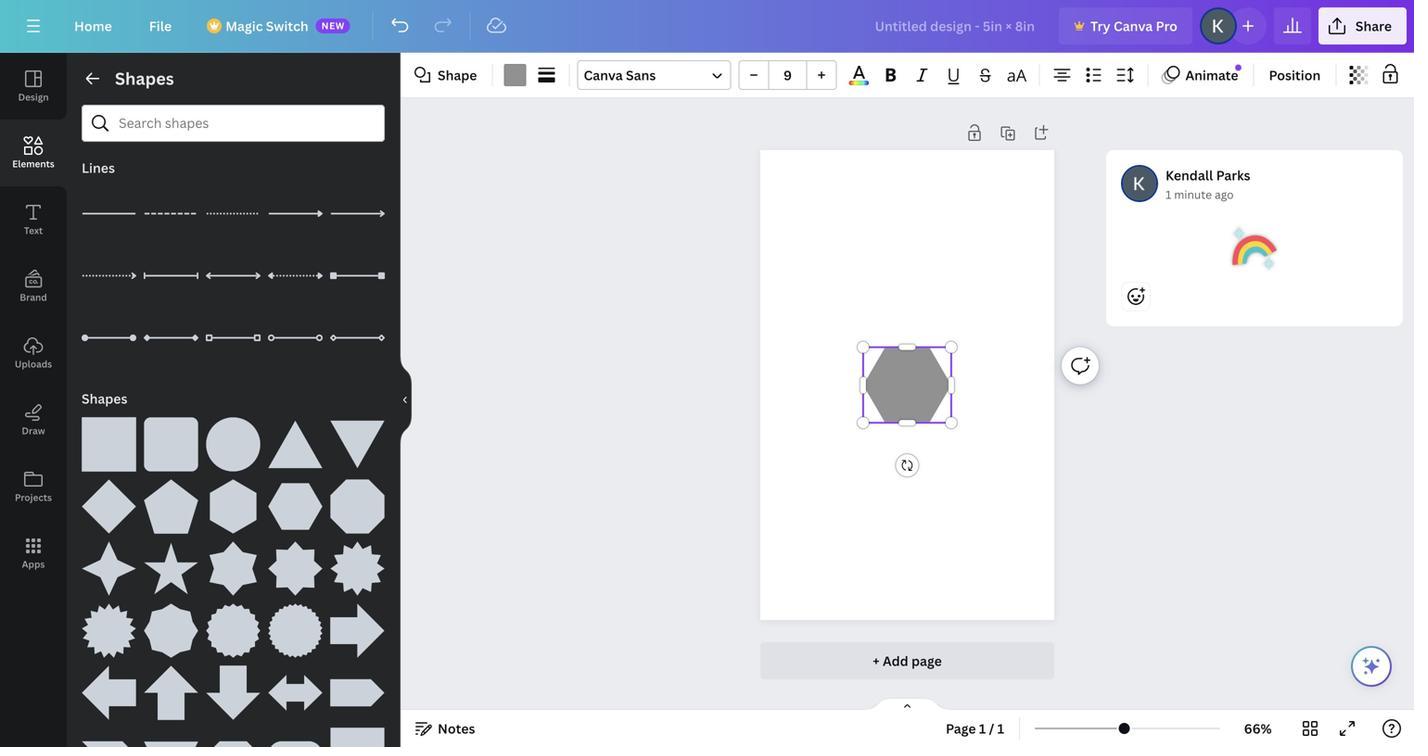 Task type: describe. For each thing, give the bounding box(es) containing it.
hexagon horizontal image
[[268, 479, 323, 534]]

1 vertical spatial shapes
[[82, 390, 127, 408]]

canva inside button
[[1114, 17, 1153, 35]]

group left triangle up image
[[206, 406, 261, 472]]

triangle down image
[[330, 417, 385, 472]]

group left the pill 'image'
[[206, 717, 261, 748]]

design
[[18, 91, 49, 103]]

expressing gratitude image
[[1233, 226, 1277, 271]]

8-pointed star inflated image
[[144, 604, 198, 659]]

5-pointed star image
[[144, 542, 198, 596]]

square image
[[82, 417, 136, 472]]

brand button
[[0, 253, 67, 320]]

octagon image
[[330, 479, 385, 534]]

+ add page button
[[761, 643, 1054, 680]]

group right "star burst 3" image
[[268, 593, 323, 659]]

group right "star burst 2" image
[[144, 593, 198, 659]]

group right hexagon vertical image
[[268, 468, 323, 534]]

position
[[1269, 66, 1321, 84]]

new image
[[1236, 65, 1242, 71]]

file
[[149, 17, 172, 35]]

group right arrow block 2 right image
[[144, 717, 198, 748]]

design button
[[0, 53, 67, 120]]

group left hexagon vertical image
[[144, 468, 198, 534]]

group left hexagon horizontal "image"
[[206, 468, 261, 534]]

try canva pro
[[1091, 17, 1178, 35]]

group right the 8-pointed star image
[[330, 531, 385, 596]]

text
[[24, 224, 43, 237]]

main menu bar
[[0, 0, 1414, 53]]

minute
[[1174, 187, 1212, 202]]

uploads
[[15, 358, 52, 371]]

arrow right image
[[330, 604, 385, 659]]

group up arrow block convex image
[[206, 655, 261, 721]]

kendall parks 1 minute ago
[[1166, 166, 1251, 202]]

elements
[[12, 158, 54, 170]]

text button
[[0, 186, 67, 253]]

star burst 2 image
[[82, 604, 136, 659]]

group right hexagon horizontal "image"
[[330, 468, 385, 534]]

group right white circle shape image
[[268, 406, 323, 472]]

kendall parks list
[[1106, 150, 1411, 386]]

hexagon vertical image
[[206, 479, 261, 534]]

group left the 8-pointed star image
[[206, 531, 261, 596]]

square speech bubble image
[[330, 728, 385, 748]]

projects button
[[0, 454, 67, 520]]

apps
[[22, 558, 45, 571]]

projects
[[15, 492, 52, 504]]

– – number field
[[775, 66, 801, 84]]

66% button
[[1228, 714, 1288, 744]]

/
[[989, 720, 995, 738]]

share
[[1356, 17, 1392, 35]]

66%
[[1244, 720, 1272, 738]]

group left the 5-pointed star image
[[82, 531, 136, 596]]

group right star burst 4 image
[[330, 593, 385, 659]]

arrow block concave image
[[144, 728, 198, 748]]

add
[[883, 652, 909, 670]]

page
[[912, 652, 942, 670]]

group left color range 'icon' at the right of the page
[[739, 60, 837, 90]]

diamond image
[[82, 479, 136, 534]]

side panel tab list
[[0, 53, 67, 587]]

kendall
[[1166, 166, 1213, 184]]

white circle shape image
[[206, 417, 261, 472]]

1 horizontal spatial 1
[[998, 720, 1005, 738]]

+
[[873, 652, 880, 670]]

group down arrow horizontal image
[[268, 728, 323, 748]]

arrow block 2 right image
[[82, 728, 136, 748]]

position button
[[1262, 60, 1328, 90]]

notes
[[438, 720, 475, 738]]

8-pointed star image
[[268, 542, 323, 596]]

apps button
[[0, 520, 67, 587]]

group up arrow block concave image
[[144, 655, 198, 721]]



Task type: vqa. For each thing, say whether or not it's contained in the screenshot.
by associated with Presentation by Canva Creative Studio
no



Task type: locate. For each thing, give the bounding box(es) containing it.
pill image
[[268, 728, 323, 748]]

canva sans button
[[577, 60, 731, 90]]

group up arrow block 2 right image
[[82, 655, 136, 721]]

ago
[[1215, 187, 1234, 202]]

draw button
[[0, 387, 67, 454]]

new
[[322, 19, 345, 32]]

draw
[[22, 425, 45, 437]]

1 horizontal spatial canva
[[1114, 17, 1153, 35]]

try
[[1091, 17, 1111, 35]]

shapes
[[115, 67, 174, 90], [82, 390, 127, 408]]

lines
[[82, 159, 115, 177]]

color range image
[[849, 81, 869, 85]]

group left star burst 4 image
[[206, 593, 261, 659]]

shape
[[438, 66, 477, 84]]

canva assistant image
[[1361, 656, 1383, 678]]

sans
[[626, 66, 656, 84]]

arrow block convex image
[[206, 728, 261, 748]]

+ add page
[[873, 652, 942, 670]]

pro
[[1156, 17, 1178, 35]]

magic switch
[[226, 17, 309, 35]]

4-pointed star image
[[82, 542, 136, 596]]

canva inside dropdown button
[[584, 66, 623, 84]]

1
[[1166, 187, 1172, 202], [979, 720, 986, 738], [998, 720, 1005, 738]]

page
[[946, 720, 976, 738]]

arrow up image
[[144, 666, 198, 721]]

home link
[[59, 7, 127, 45]]

shapes up square image
[[82, 390, 127, 408]]

home
[[74, 17, 112, 35]]

canva sans
[[584, 66, 656, 84]]

1 left /
[[979, 720, 986, 738]]

#919191 image
[[504, 64, 526, 86]]

0 horizontal spatial canva
[[584, 66, 623, 84]]

2 horizontal spatial 1
[[1166, 187, 1172, 202]]

group right the pill 'image'
[[330, 717, 385, 748]]

uploads button
[[0, 320, 67, 387]]

pentagon image
[[144, 479, 198, 534]]

group left 'hide' image
[[330, 406, 385, 472]]

group left rounded square "image"
[[82, 406, 136, 472]]

group
[[739, 60, 837, 90], [82, 406, 136, 472], [144, 406, 198, 472], [206, 406, 261, 472], [268, 406, 323, 472], [330, 406, 385, 472], [82, 468, 136, 534], [144, 468, 198, 534], [206, 468, 261, 534], [268, 468, 323, 534], [330, 468, 385, 534], [82, 531, 136, 596], [144, 531, 198, 596], [206, 531, 261, 596], [268, 531, 323, 596], [330, 531, 385, 596], [82, 593, 136, 659], [144, 593, 198, 659], [206, 593, 261, 659], [268, 593, 323, 659], [330, 593, 385, 659], [82, 655, 136, 721], [144, 655, 198, 721], [206, 655, 261, 721], [268, 655, 323, 721], [330, 655, 385, 721], [82, 717, 136, 748], [144, 717, 198, 748], [206, 717, 261, 748], [330, 717, 385, 748], [268, 728, 323, 748]]

1 inside kendall parks 1 minute ago
[[1166, 187, 1172, 202]]

arrow horizontal image
[[268, 666, 323, 721]]

group right 4-pointed star image
[[144, 531, 198, 596]]

group left arrow block concave image
[[82, 717, 136, 748]]

Design title text field
[[860, 7, 1052, 45]]

elements button
[[0, 120, 67, 186]]

animate button
[[1156, 60, 1246, 90]]

0 horizontal spatial 1
[[979, 720, 986, 738]]

triangle up image
[[268, 417, 323, 472]]

star burst 4 image
[[268, 604, 323, 659]]

#919191 image
[[504, 64, 526, 86]]

file button
[[134, 7, 187, 45]]

magic
[[226, 17, 263, 35]]

canva left sans
[[584, 66, 623, 84]]

1 vertical spatial canva
[[584, 66, 623, 84]]

page 1 / 1
[[946, 720, 1005, 738]]

parks
[[1216, 166, 1251, 184]]

notes button
[[408, 714, 483, 744]]

try canva pro button
[[1059, 7, 1193, 45]]

shape button
[[408, 60, 485, 90]]

share button
[[1319, 7, 1407, 45]]

group up the pill 'image'
[[268, 655, 323, 721]]

0 vertical spatial shapes
[[115, 67, 174, 90]]

switch
[[266, 17, 309, 35]]

show pages image
[[863, 697, 952, 712]]

add this line to the canvas image
[[82, 186, 136, 241], [144, 186, 198, 241], [206, 186, 261, 241], [268, 186, 323, 241], [330, 186, 385, 241], [82, 249, 136, 303], [144, 249, 198, 303], [206, 249, 261, 303], [268, 249, 323, 303], [330, 249, 385, 303], [82, 311, 136, 365], [144, 311, 198, 365], [206, 311, 261, 365], [268, 311, 323, 365], [330, 311, 385, 365]]

group up square speech bubble image
[[330, 655, 385, 721]]

1 left minute
[[1166, 187, 1172, 202]]

star burst 1 image
[[330, 542, 385, 596]]

arrow left image
[[82, 666, 136, 721]]

hide image
[[400, 356, 412, 445]]

animate
[[1186, 66, 1239, 84]]

canva right the 'try'
[[1114, 17, 1153, 35]]

group left star burst 1 "image"
[[268, 531, 323, 596]]

1 right /
[[998, 720, 1005, 738]]

6-pointed star image
[[206, 542, 261, 596]]

group left 8-pointed star inflated image
[[82, 593, 136, 659]]

Search shapes search field
[[119, 106, 348, 141]]

group left pentagon image
[[82, 468, 136, 534]]

shapes down file dropdown button at the top of the page
[[115, 67, 174, 90]]

star burst 3 image
[[206, 604, 261, 659]]

arrow down image
[[206, 666, 261, 721]]

0 vertical spatial canva
[[1114, 17, 1153, 35]]

rounded square image
[[144, 417, 198, 472]]

group left white circle shape image
[[144, 406, 198, 472]]

brand
[[20, 291, 47, 304]]

canva
[[1114, 17, 1153, 35], [584, 66, 623, 84]]

arrow block right image
[[330, 666, 385, 721]]



